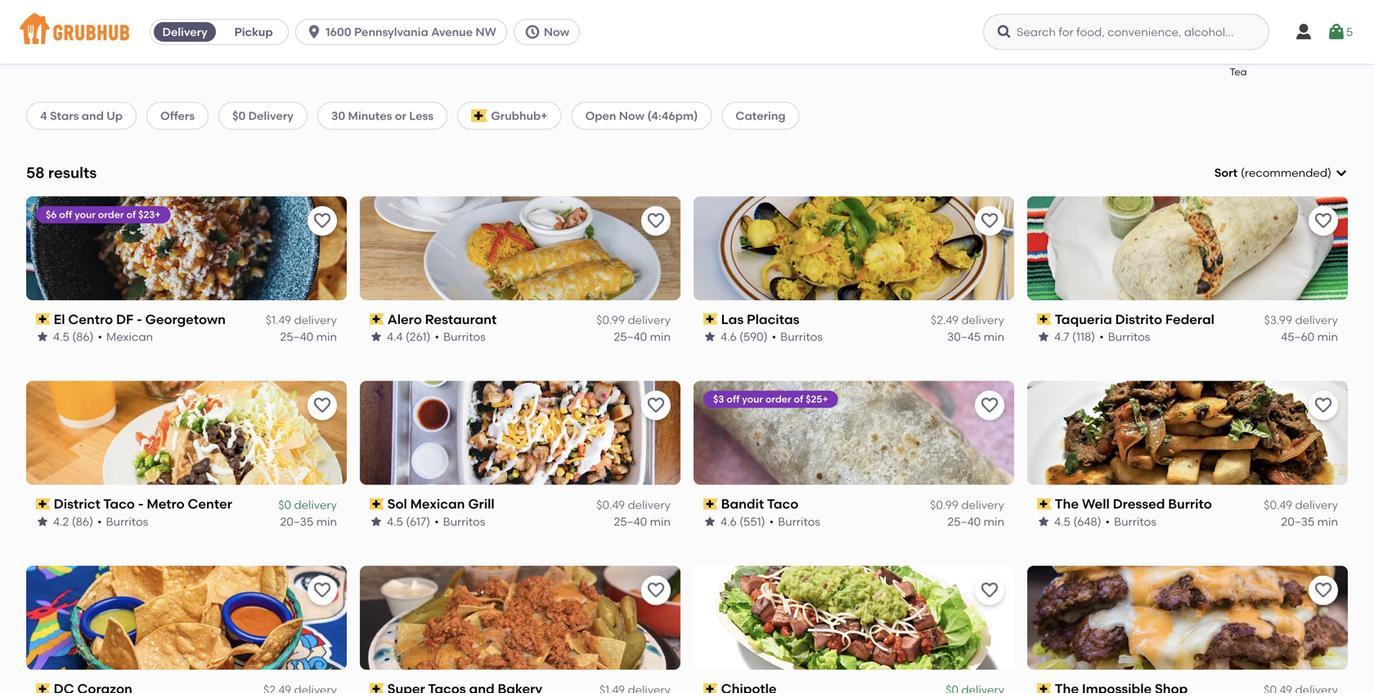 Task type: vqa. For each thing, say whether or not it's contained in the screenshot.
rightmost '$18.39'
no



Task type: locate. For each thing, give the bounding box(es) containing it.
2 horizontal spatial 4.5
[[1055, 514, 1071, 528]]

$1.49
[[266, 313, 291, 327]]

svg image up vegetarian
[[1327, 22, 1347, 42]]

$0 right offers
[[232, 109, 246, 123]]

vegetarian image
[[1289, 5, 1346, 41]]

star icon image
[[36, 330, 49, 343], [370, 330, 383, 343], [704, 330, 717, 343], [1037, 330, 1051, 343], [36, 515, 49, 528], [370, 515, 383, 528], [704, 515, 717, 528], [1037, 515, 1051, 528]]

main navigation navigation
[[0, 0, 1375, 64]]

1 20–35 from the left
[[280, 514, 314, 528]]

of left $25+
[[794, 393, 804, 405]]

1 horizontal spatial $0.99 delivery
[[930, 498, 1005, 512]]

burritos down grill
[[443, 514, 486, 528]]

4.5 for sol
[[387, 514, 403, 528]]

coffee
[[1212, 52, 1244, 63]]

svg image left 1600
[[306, 24, 322, 40]]

• down centro
[[98, 330, 102, 344]]

1 horizontal spatial $0
[[278, 498, 291, 512]]

and left up
[[82, 109, 104, 123]]

save this restaurant image
[[313, 211, 332, 231], [646, 211, 666, 231], [1314, 211, 1334, 231], [980, 581, 1000, 600]]

4.5 (86)
[[53, 330, 94, 344]]

1 vertical spatial $0.99
[[930, 498, 959, 512]]

1 horizontal spatial now
[[619, 109, 645, 123]]

vegan
[[1145, 52, 1176, 63]]

None field
[[1215, 164, 1348, 181]]

of for taco
[[794, 393, 804, 405]]

save this restaurant image for las placitas logo
[[980, 211, 1000, 231]]

svg image right )
[[1335, 166, 1348, 179]]

federal
[[1166, 311, 1215, 327]]

taco right bandit
[[767, 496, 799, 512]]

0 vertical spatial and
[[1247, 52, 1266, 63]]

now button
[[514, 19, 587, 45]]

1 horizontal spatial 4.5
[[387, 514, 403, 528]]

4.6 down the 'las'
[[721, 330, 737, 344]]

mexican up (617) on the bottom left
[[410, 496, 465, 512]]

4.6 down bandit
[[721, 514, 737, 528]]

star icon image left 4.5 (617)
[[370, 515, 383, 528]]

delivery
[[162, 25, 208, 39], [248, 109, 294, 123]]

0 vertical spatial order
[[98, 208, 124, 220]]

burritos for sol mexican grill
[[443, 514, 486, 528]]

min for sol mexican grill
[[650, 514, 671, 528]]

1 vertical spatial 4.6
[[721, 514, 737, 528]]

burritos for taqueria distrito federal
[[1108, 330, 1151, 344]]

burritos for bandit taco
[[778, 514, 821, 528]]

delivery down salads on the left of page
[[248, 109, 294, 123]]

star icon image left 4.6 (551)
[[704, 515, 717, 528]]

mexican down df
[[106, 330, 153, 344]]

30–45
[[948, 330, 981, 344]]

- left metro
[[138, 496, 144, 512]]

$0.49 delivery
[[597, 498, 671, 512], [1264, 498, 1339, 512]]

1 vertical spatial delivery
[[248, 109, 294, 123]]

star icon image for district taco - metro center
[[36, 515, 49, 528]]

svg image up indian
[[524, 24, 541, 40]]

$0.49 for sol mexican grill
[[597, 498, 625, 512]]

save this restaurant image
[[980, 211, 1000, 231], [313, 396, 332, 415], [646, 396, 666, 415], [980, 396, 1000, 415], [1314, 396, 1334, 415], [313, 581, 332, 600], [646, 581, 666, 600], [1314, 581, 1334, 600]]

svg image up wings at the top of the page
[[997, 24, 1013, 40]]

0 horizontal spatial $0.99
[[597, 313, 625, 327]]

• burritos down sol mexican grill on the bottom left
[[435, 514, 486, 528]]

• burritos down bandit taco
[[770, 514, 821, 528]]

• for sol
[[435, 514, 439, 528]]

burritos down taqueria distrito federal
[[1108, 330, 1151, 344]]

1 4.6 from the top
[[721, 330, 737, 344]]

25–40 for bandit taco
[[948, 514, 981, 528]]

svg image
[[1294, 22, 1314, 42], [306, 24, 322, 40], [997, 24, 1013, 40], [1335, 166, 1348, 179]]

$2.49
[[931, 313, 959, 327]]

2 20–35 from the left
[[1282, 514, 1315, 528]]

1 horizontal spatial your
[[742, 393, 763, 405]]

1 horizontal spatial delivery
[[248, 109, 294, 123]]

0 horizontal spatial taco
[[103, 496, 135, 512]]

0 horizontal spatial $0.99 delivery
[[597, 313, 671, 327]]

save this restaurant button for sol mexican grill logo
[[641, 391, 671, 420]]

30
[[331, 109, 345, 123]]

0 vertical spatial $0
[[232, 109, 246, 123]]

4.5 down the
[[1055, 514, 1071, 528]]

min
[[316, 330, 337, 344], [650, 330, 671, 344], [984, 330, 1005, 344], [1318, 330, 1339, 344], [316, 514, 337, 528], [650, 514, 671, 528], [984, 514, 1005, 528], [1318, 514, 1339, 528]]

0 horizontal spatial of
[[126, 208, 136, 220]]

wings
[[988, 52, 1018, 63]]

order left $25+
[[766, 393, 792, 405]]

indian image
[[503, 5, 560, 41]]

off right $6
[[59, 208, 72, 220]]

0 vertical spatial now
[[544, 25, 570, 39]]

1 horizontal spatial $0.49 delivery
[[1264, 498, 1339, 512]]

45–60
[[1281, 330, 1315, 344]]

delivery for the well dressed burrito
[[1296, 498, 1339, 512]]

4.7
[[1055, 330, 1070, 344]]

• burritos down the well dressed burrito
[[1106, 514, 1157, 528]]

open now (4:46pm)
[[585, 109, 698, 123]]

well
[[1082, 496, 1110, 512]]

• mexican
[[98, 330, 153, 344]]

1 horizontal spatial $0.99
[[930, 498, 959, 512]]

• for las
[[772, 330, 777, 344]]

min for district taco - metro center
[[316, 514, 337, 528]]

1 vertical spatial $0
[[278, 498, 291, 512]]

1 $0.49 delivery from the left
[[597, 498, 671, 512]]

mexican
[[106, 330, 153, 344], [410, 496, 465, 512]]

burritos for the well dressed burrito
[[1114, 514, 1157, 528]]

2 $0.49 delivery from the left
[[1264, 498, 1339, 512]]

$0 right center
[[278, 498, 291, 512]]

1 horizontal spatial order
[[766, 393, 792, 405]]

• right (118)
[[1100, 330, 1104, 344]]

1 vertical spatial your
[[742, 393, 763, 405]]

•
[[98, 330, 102, 344], [435, 330, 439, 344], [772, 330, 777, 344], [1100, 330, 1104, 344], [97, 514, 102, 528], [435, 514, 439, 528], [770, 514, 774, 528], [1106, 514, 1110, 528]]

burritos down restaurant
[[443, 330, 486, 344]]

• for district
[[97, 514, 102, 528]]

- right df
[[137, 311, 142, 327]]

mediterranean
[[575, 52, 646, 63]]

• right (648)
[[1106, 514, 1110, 528]]

offers
[[160, 109, 195, 123]]

2 4.6 from the top
[[721, 514, 737, 528]]

save this restaurant image for the well dressed burrito logo at bottom
[[1314, 396, 1334, 415]]

• down sol mexican grill on the bottom left
[[435, 514, 439, 528]]

• right 4.2 (86)
[[97, 514, 102, 528]]

alero
[[388, 311, 422, 327]]

0 horizontal spatial off
[[59, 208, 72, 220]]

1 $0.49 from the left
[[597, 498, 625, 512]]

svg image up vegetarian
[[1294, 22, 1314, 42]]

$0.99 for bandit taco
[[930, 498, 959, 512]]

star icon image left 4.5 (648)
[[1037, 515, 1051, 528]]

0 horizontal spatial 20–35 min
[[280, 514, 337, 528]]

min for bandit taco
[[984, 514, 1005, 528]]

super tacos and bakery logo image
[[360, 566, 681, 670]]

sol mexican grill
[[388, 496, 495, 512]]

• down alero restaurant
[[435, 330, 439, 344]]

2 $0.49 from the left
[[1264, 498, 1293, 512]]

0 horizontal spatial delivery
[[162, 25, 208, 39]]

2 taco from the left
[[767, 496, 799, 512]]

1 horizontal spatial svg image
[[1327, 22, 1347, 42]]

taqueria
[[1055, 311, 1113, 327]]

save this restaurant button for super tacos and bakery logo
[[641, 576, 671, 605]]

$0.99 delivery
[[597, 313, 671, 327], [930, 498, 1005, 512]]

20–35 min
[[280, 514, 337, 528], [1282, 514, 1339, 528]]

0 horizontal spatial and
[[82, 109, 104, 123]]

subscription pass image for las placitas
[[704, 313, 718, 325]]

vegan image
[[1132, 5, 1189, 41]]

burrito
[[1169, 496, 1212, 512]]

4.5 (617)
[[387, 514, 430, 528]]

0 vertical spatial (86)
[[72, 330, 94, 344]]

coffee and tea
[[1212, 52, 1266, 78]]

1 horizontal spatial and
[[1247, 52, 1266, 63]]

1 horizontal spatial 20–35
[[1282, 514, 1315, 528]]

4.5 for el
[[53, 330, 69, 344]]

25–40 min for sol mexican grill
[[614, 514, 671, 528]]

subscription pass image
[[370, 313, 384, 325], [1037, 313, 1052, 325], [36, 498, 50, 510], [704, 498, 718, 510], [36, 683, 50, 693], [704, 683, 718, 693]]

2 20–35 min from the left
[[1282, 514, 1339, 528]]

min for alero restaurant
[[650, 330, 671, 344]]

subscription pass image for taqueria distrito federal
[[1037, 313, 1052, 325]]

4.6 (590)
[[721, 330, 768, 344]]

subscription pass image for district taco - metro center
[[36, 498, 50, 510]]

(118)
[[1073, 330, 1096, 344]]

• burritos for taqueria
[[1100, 330, 1151, 344]]

el
[[54, 311, 65, 327]]

• burritos down district taco - metro center on the left
[[97, 514, 148, 528]]

0 horizontal spatial 20–35
[[280, 514, 314, 528]]

save this restaurant button for district taco - metro center logo
[[308, 391, 337, 420]]

1 horizontal spatial mexican
[[410, 496, 465, 512]]

$23+
[[138, 208, 161, 220]]

save this restaurant image for sol mexican grill logo
[[646, 396, 666, 415]]

0 horizontal spatial svg image
[[524, 24, 541, 40]]

burritos down bandit taco
[[778, 514, 821, 528]]

1 vertical spatial of
[[794, 393, 804, 405]]

$0.49 delivery for the well dressed burrito
[[1264, 498, 1339, 512]]

(86) for district
[[72, 514, 93, 528]]

Search for food, convenience, alcohol... search field
[[983, 14, 1270, 50]]

0 vertical spatial delivery
[[162, 25, 208, 39]]

$0.99
[[597, 313, 625, 327], [930, 498, 959, 512]]

el centro df - georgetown logo image
[[26, 196, 347, 300]]

1600
[[326, 25, 352, 39]]

1 horizontal spatial of
[[794, 393, 804, 405]]

1 vertical spatial order
[[766, 393, 792, 405]]

svg image inside 5 "button"
[[1327, 22, 1347, 42]]

svg image
[[1327, 22, 1347, 42], [524, 24, 541, 40]]

taco right district
[[103, 496, 135, 512]]

• for the
[[1106, 514, 1110, 528]]

0 horizontal spatial 4.5
[[53, 330, 69, 344]]

pasta
[[754, 52, 781, 63]]

results
[[48, 164, 97, 182]]

(86)
[[72, 330, 94, 344], [72, 514, 93, 528]]

0 horizontal spatial $0
[[232, 109, 246, 123]]

subscription pass image for el centro df - georgetown
[[36, 313, 50, 325]]

star icon image left 4.7
[[1037, 330, 1051, 343]]

$25+
[[806, 393, 829, 405]]

4.5 down sol on the bottom left of the page
[[387, 514, 403, 528]]

less
[[409, 109, 434, 123]]

4.5 down el
[[53, 330, 69, 344]]

20–35 min for district taco - metro center
[[280, 514, 337, 528]]

svg image inside now button
[[524, 24, 541, 40]]

0 horizontal spatial mexican
[[106, 330, 153, 344]]

tea
[[1230, 66, 1247, 78]]

distrito
[[1116, 311, 1163, 327]]

0 horizontal spatial $0.49 delivery
[[597, 498, 671, 512]]

taqueria distrito federal logo image
[[1028, 196, 1348, 300]]

save this restaurant image for the impossible shop logo
[[1314, 581, 1334, 600]]

shakes
[[1065, 52, 1099, 63]]

0 horizontal spatial order
[[98, 208, 124, 220]]

(86) down district
[[72, 514, 93, 528]]

svg image inside 1600 pennsylvania avenue nw button
[[306, 24, 322, 40]]

burritos for las placitas
[[781, 330, 823, 344]]

1 vertical spatial $0.99 delivery
[[930, 498, 1005, 512]]

minutes
[[348, 109, 392, 123]]

0 horizontal spatial $0.49
[[597, 498, 625, 512]]

1 vertical spatial off
[[727, 393, 740, 405]]

delivery for taqueria distrito federal
[[1296, 313, 1339, 327]]

save this restaurant image for taqueria distrito federal logo
[[1314, 211, 1334, 231]]

• burritos for las
[[772, 330, 823, 344]]

georgetown
[[145, 311, 226, 327]]

burritos down district taco - metro center on the left
[[106, 514, 148, 528]]

star icon image left 4.2
[[36, 515, 49, 528]]

58 results
[[26, 164, 97, 182]]

• burritos down restaurant
[[435, 330, 486, 344]]

star icon image left 4.4
[[370, 330, 383, 343]]

star icon image left 4.6 (590)
[[704, 330, 717, 343]]

breakfast
[[116, 52, 162, 63]]

save this restaurant button for alero restaurant logo
[[641, 206, 671, 235]]

1 vertical spatial mexican
[[410, 496, 465, 512]]

dressed
[[1113, 496, 1165, 512]]

order left $23+
[[98, 208, 124, 220]]

25–40
[[280, 330, 314, 344], [614, 330, 647, 344], [614, 514, 647, 528], [948, 514, 981, 528]]

mexican for sol
[[410, 496, 465, 512]]

delivery button
[[151, 19, 219, 45]]

20–35 min for the well dressed burrito
[[1282, 514, 1339, 528]]

$0.99 for alero restaurant
[[597, 313, 625, 327]]

1 vertical spatial (86)
[[72, 514, 93, 528]]

25–40 min for alero restaurant
[[614, 330, 671, 344]]

now up indian
[[544, 25, 570, 39]]

-
[[137, 311, 142, 327], [138, 496, 144, 512]]

1 20–35 min from the left
[[280, 514, 337, 528]]

4.6 for las placitas
[[721, 330, 737, 344]]

(86) down centro
[[72, 330, 94, 344]]

1 vertical spatial now
[[619, 109, 645, 123]]

off right $3 at the bottom
[[727, 393, 740, 405]]

0 vertical spatial 4.6
[[721, 330, 737, 344]]

)
[[1328, 166, 1332, 180]]

delivery
[[294, 313, 337, 327], [628, 313, 671, 327], [962, 313, 1005, 327], [1296, 313, 1339, 327], [294, 498, 337, 512], [628, 498, 671, 512], [962, 498, 1005, 512], [1296, 498, 1339, 512]]

0 vertical spatial $0.99 delivery
[[597, 313, 671, 327]]

4.6
[[721, 330, 737, 344], [721, 514, 737, 528]]

open
[[585, 109, 616, 123]]

1 horizontal spatial off
[[727, 393, 740, 405]]

subscription pass image for alero restaurant
[[370, 313, 384, 325]]

grubhub+
[[491, 109, 548, 123]]

delivery for alero restaurant
[[628, 313, 671, 327]]

$0 for $0 delivery
[[232, 109, 246, 123]]

• burritos down taqueria distrito federal
[[1100, 330, 1151, 344]]

of left $23+
[[126, 208, 136, 220]]

0 vertical spatial $0.99
[[597, 313, 625, 327]]

save this restaurant button for dc corazon logo
[[308, 576, 337, 605]]

your right $3 at the bottom
[[742, 393, 763, 405]]

0 vertical spatial mexican
[[106, 330, 153, 344]]

1 horizontal spatial taco
[[767, 496, 799, 512]]

and up tea
[[1247, 52, 1266, 63]]

grubhub plus flag logo image
[[471, 109, 488, 122]]

$0.49
[[597, 498, 625, 512], [1264, 498, 1293, 512]]

1 vertical spatial and
[[82, 109, 104, 123]]

and
[[1247, 52, 1266, 63], [82, 109, 104, 123]]

star icon image left 4.5 (86)
[[36, 330, 49, 343]]

30–45 min
[[948, 330, 1005, 344]]

save this restaurant button for chipotle logo
[[975, 576, 1005, 605]]

• right (551)
[[770, 514, 774, 528]]

• burritos down placitas
[[772, 330, 823, 344]]

delivery up italian
[[162, 25, 208, 39]]

burritos down the well dressed burrito
[[1114, 514, 1157, 528]]

now inside button
[[544, 25, 570, 39]]

burritos for alero restaurant
[[443, 330, 486, 344]]

0 vertical spatial of
[[126, 208, 136, 220]]

1 horizontal spatial 20–35 min
[[1282, 514, 1339, 528]]

$2.49 delivery
[[931, 313, 1005, 327]]

or
[[395, 109, 407, 123]]

taco
[[103, 496, 135, 512], [767, 496, 799, 512]]

0 horizontal spatial your
[[75, 208, 96, 220]]

placitas
[[747, 311, 800, 327]]

burritos down the burritos image at the top of page
[[42, 52, 79, 63]]

• for bandit
[[770, 514, 774, 528]]

1 taco from the left
[[103, 496, 135, 512]]

of
[[126, 208, 136, 220], [794, 393, 804, 405]]

• down placitas
[[772, 330, 777, 344]]

burritos down placitas
[[781, 330, 823, 344]]

your right $6
[[75, 208, 96, 220]]

wings image
[[974, 5, 1032, 41]]

dessert image
[[425, 5, 482, 41]]

chipotle logo image
[[694, 566, 1015, 670]]

0 vertical spatial your
[[75, 208, 96, 220]]

0 vertical spatial off
[[59, 208, 72, 220]]

$3 off your order of $25+
[[713, 393, 829, 405]]

subscription pass image
[[36, 313, 50, 325], [704, 313, 718, 325], [370, 498, 384, 510], [1037, 498, 1052, 510], [370, 683, 384, 693], [1037, 683, 1052, 693]]

20–35
[[280, 514, 314, 528], [1282, 514, 1315, 528]]

delivery for bandit taco
[[962, 498, 1005, 512]]

star icon image for el centro df - georgetown
[[36, 330, 49, 343]]

$1.49 delivery
[[266, 313, 337, 327]]

0 horizontal spatial now
[[544, 25, 570, 39]]

now right open
[[619, 109, 645, 123]]

1 horizontal spatial $0.49
[[1264, 498, 1293, 512]]



Task type: describe. For each thing, give the bounding box(es) containing it.
taco for district
[[103, 496, 135, 512]]

off for bandit
[[727, 393, 740, 405]]

bowls image
[[346, 5, 403, 41]]

4.5 (648)
[[1055, 514, 1102, 528]]

off for el
[[59, 208, 72, 220]]

recommended
[[1245, 166, 1328, 180]]

$0.49 delivery for sol mexican grill
[[597, 498, 671, 512]]

metro
[[147, 496, 185, 512]]

save this restaurant image for super tacos and bakery logo
[[646, 581, 666, 600]]

bowls
[[361, 52, 388, 63]]

bandit taco logo image
[[694, 381, 1015, 485]]

45–60 min
[[1281, 330, 1339, 344]]

salads image
[[268, 5, 325, 41]]

subscription pass image for sol mexican grill
[[370, 498, 384, 510]]

soup
[[912, 52, 937, 63]]

• burritos for district
[[97, 514, 148, 528]]

centro
[[68, 311, 113, 327]]

20–35 for the well dressed burrito
[[1282, 514, 1315, 528]]

4 stars and up
[[40, 109, 123, 123]]

(4:46pm)
[[648, 109, 698, 123]]

$0 for $0 delivery
[[278, 498, 291, 512]]

save this restaurant image for alero restaurant logo
[[646, 211, 666, 231]]

1600 pennsylvania avenue nw
[[326, 25, 497, 39]]

save this restaurant button for the impossible shop logo
[[1309, 576, 1339, 605]]

min for taqueria distrito federal
[[1318, 330, 1339, 344]]

your for centro
[[75, 208, 96, 220]]

svg image inside field
[[1335, 166, 1348, 179]]

order for centro
[[98, 208, 124, 220]]

4.5 for the
[[1055, 514, 1071, 528]]

• burritos for the
[[1106, 514, 1157, 528]]

4.7 (118)
[[1055, 330, 1096, 344]]

• burritos for alero
[[435, 330, 486, 344]]

and inside coffee and tea
[[1247, 52, 1266, 63]]

save this restaurant button for taqueria distrito federal logo
[[1309, 206, 1339, 235]]

$6 off your order of $23+
[[46, 208, 161, 220]]

avenue
[[431, 25, 473, 39]]

df
[[116, 311, 133, 327]]

$3
[[713, 393, 725, 405]]

(86) for el
[[72, 330, 94, 344]]

25–40 min for bandit taco
[[948, 514, 1005, 528]]

save this restaurant image for district taco - metro center logo
[[313, 396, 332, 415]]

$6
[[46, 208, 57, 220]]

(261)
[[406, 330, 431, 344]]

sort
[[1215, 166, 1238, 180]]

taco for bandit
[[767, 496, 799, 512]]

pickup
[[235, 25, 273, 39]]

4.6 (551)
[[721, 514, 766, 528]]

(590)
[[740, 330, 768, 344]]

5 button
[[1327, 17, 1353, 47]]

taqueria distrito federal
[[1055, 311, 1215, 327]]

• for alero
[[435, 330, 439, 344]]

4.2
[[53, 514, 69, 528]]

restaurant
[[425, 311, 497, 327]]

district taco - metro center logo image
[[26, 381, 347, 485]]

1 vertical spatial -
[[138, 496, 144, 512]]

shakes image
[[1053, 5, 1110, 41]]

district taco - metro center
[[54, 496, 232, 512]]

salads
[[280, 52, 312, 63]]

(
[[1241, 166, 1245, 180]]

(617)
[[406, 514, 430, 528]]

1600 pennsylvania avenue nw button
[[295, 19, 514, 45]]

las placitas
[[721, 311, 800, 327]]

(551)
[[740, 514, 766, 528]]

25–40 for alero restaurant
[[614, 330, 647, 344]]

4
[[40, 109, 47, 123]]

italian image
[[189, 5, 246, 41]]

$3.99 delivery
[[1265, 313, 1339, 327]]

nw
[[476, 25, 497, 39]]

of for centro
[[126, 208, 136, 220]]

breakfast image
[[110, 5, 168, 41]]

$0.99 delivery for alero restaurant
[[597, 313, 671, 327]]

• burritos for sol
[[435, 514, 486, 528]]

min for las placitas
[[984, 330, 1005, 344]]

japanese
[[665, 52, 713, 63]]

sort ( recommended )
[[1215, 166, 1332, 180]]

4.6 for bandit taco
[[721, 514, 737, 528]]

the well dressed burrito
[[1055, 496, 1212, 512]]

up
[[107, 109, 123, 123]]

delivery for el centro df - georgetown
[[294, 313, 337, 327]]

5
[[1347, 25, 1353, 39]]

4.4
[[387, 330, 403, 344]]

your for taco
[[742, 393, 763, 405]]

svg image for now
[[524, 24, 541, 40]]

vegetarian
[[1291, 52, 1344, 63]]

star icon image for taqueria distrito federal
[[1037, 330, 1051, 343]]

pickup button
[[219, 19, 288, 45]]

subscription pass image for bandit taco
[[704, 498, 718, 510]]

alero restaurant
[[388, 311, 497, 327]]

save this restaurant image for dc corazon logo
[[313, 581, 332, 600]]

25–40 for el centro df - georgetown
[[280, 330, 314, 344]]

0 vertical spatial -
[[137, 311, 142, 327]]

20–35 for district taco - metro center
[[280, 514, 314, 528]]

grill
[[468, 496, 495, 512]]

bandit taco
[[721, 496, 799, 512]]

burritos image
[[32, 5, 89, 41]]

delivery for las placitas
[[962, 313, 1005, 327]]

$0 delivery
[[278, 498, 337, 512]]

(648)
[[1074, 514, 1102, 528]]

dessert
[[435, 52, 471, 63]]

$0.49 for the well dressed burrito
[[1264, 498, 1293, 512]]

svg image for 5
[[1327, 22, 1347, 42]]

order for taco
[[766, 393, 792, 405]]

min for el centro df - georgetown
[[316, 330, 337, 344]]

sol mexican grill logo image
[[360, 381, 681, 485]]

min for the well dressed burrito
[[1318, 514, 1339, 528]]

25–40 min for el centro df - georgetown
[[280, 330, 337, 344]]

italian
[[203, 52, 233, 63]]

$0.99 delivery for bandit taco
[[930, 498, 1005, 512]]

las placitas logo image
[[694, 196, 1015, 300]]

58
[[26, 164, 45, 182]]

alero restaurant logo image
[[360, 196, 681, 300]]

delivery for district taco - metro center
[[294, 498, 337, 512]]

4.4 (261)
[[387, 330, 431, 344]]

dc corazon logo image
[[26, 566, 347, 670]]

$3.99
[[1265, 313, 1293, 327]]

star icon image for bandit taco
[[704, 515, 717, 528]]

30 minutes or less
[[331, 109, 434, 123]]

star icon image for sol mexican grill
[[370, 515, 383, 528]]

las
[[721, 311, 744, 327]]

pennsylvania
[[354, 25, 429, 39]]

save this restaurant button for las placitas logo
[[975, 206, 1005, 235]]

catering
[[736, 109, 786, 123]]

star icon image for alero restaurant
[[370, 330, 383, 343]]

delivery for sol mexican grill
[[628, 498, 671, 512]]

noodles
[[826, 52, 866, 63]]

bandit
[[721, 496, 764, 512]]

subscription pass image for the well dressed burrito
[[1037, 498, 1052, 510]]

the impossible shop logo image
[[1028, 566, 1348, 670]]

25–40 for sol mexican grill
[[614, 514, 647, 528]]

the
[[1055, 496, 1079, 512]]

star icon image for the well dressed burrito
[[1037, 515, 1051, 528]]

district
[[54, 496, 100, 512]]

mexican for •
[[106, 330, 153, 344]]

el centro df - georgetown
[[54, 311, 226, 327]]

• burritos for bandit
[[770, 514, 821, 528]]

delivery inside button
[[162, 25, 208, 39]]

$0 delivery
[[232, 109, 294, 123]]

indian
[[517, 52, 547, 63]]

• for el
[[98, 330, 102, 344]]

star icon image for las placitas
[[704, 330, 717, 343]]

the well dressed burrito logo image
[[1028, 381, 1348, 485]]

coffee and tea image
[[1210, 5, 1267, 41]]

none field containing sort
[[1215, 164, 1348, 181]]

• for taqueria
[[1100, 330, 1104, 344]]

save this restaurant image for chipotle logo
[[980, 581, 1000, 600]]

save this restaurant button for the well dressed burrito logo at bottom
[[1309, 391, 1339, 420]]



